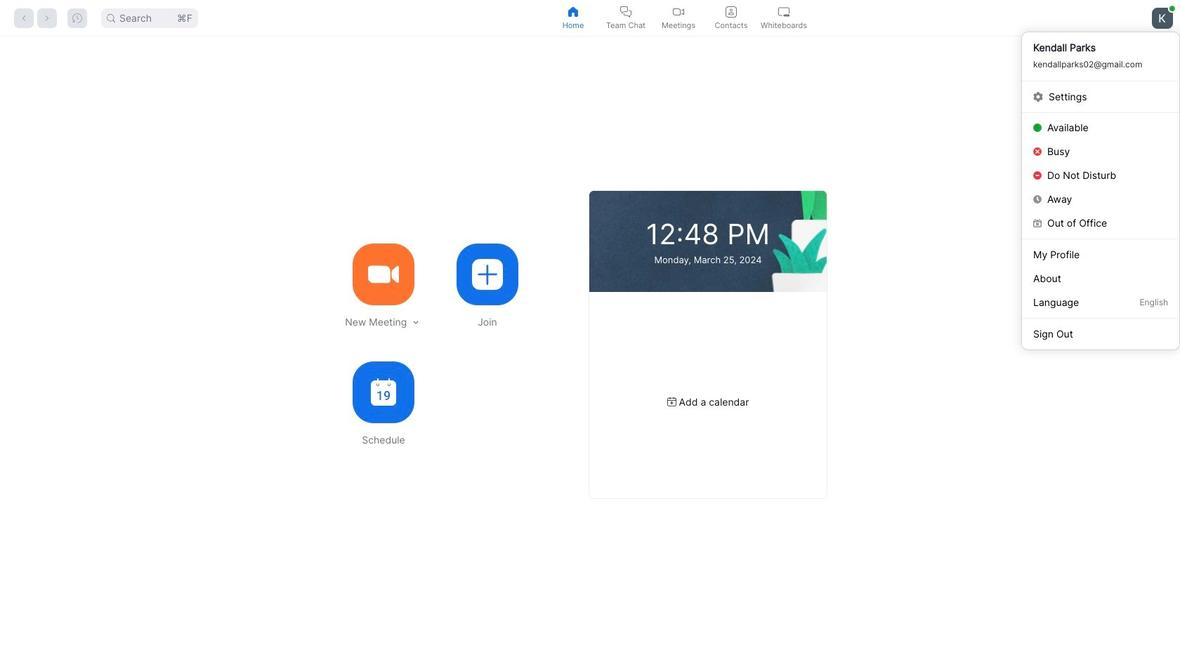 Task type: describe. For each thing, give the bounding box(es) containing it.
video on image
[[673, 6, 685, 17]]

away image
[[1034, 195, 1042, 204]]

do not disturb image
[[1034, 172, 1042, 180]]

video camera on image
[[368, 259, 399, 290]]

home small image
[[568, 6, 579, 17]]

home small image
[[568, 6, 579, 17]]

out of office image
[[1034, 219, 1042, 228]]

online image for the left online icon
[[1034, 124, 1042, 132]]

avatar image
[[1153, 7, 1174, 28]]

do not disturb image
[[1034, 172, 1042, 180]]

schedule image
[[371, 379, 396, 406]]

video camera on image
[[368, 259, 399, 290]]

out of office image
[[1034, 219, 1042, 228]]

online image for rightmost online icon
[[1170, 5, 1176, 11]]

chevron down small image
[[411, 318, 421, 328]]



Task type: locate. For each thing, give the bounding box(es) containing it.
1 vertical spatial online image
[[1034, 124, 1042, 132]]

video on image
[[673, 6, 685, 17]]

0 vertical spatial online image
[[1170, 5, 1176, 11]]

tab panel
[[0, 37, 1181, 653]]

magnifier image
[[107, 14, 115, 22], [107, 14, 115, 22]]

whiteboard small image
[[779, 6, 790, 17]]

busy image
[[1034, 148, 1042, 156], [1034, 148, 1042, 156]]

plus squircle image
[[472, 259, 503, 290], [472, 259, 503, 290]]

tab list
[[547, 0, 811, 36]]

calendar add calendar image
[[667, 398, 677, 407]]

team chat image
[[621, 6, 632, 17], [621, 6, 632, 17]]

1 horizontal spatial online image
[[1170, 5, 1176, 11]]

1 horizontal spatial online image
[[1170, 5, 1176, 11]]

0 horizontal spatial online image
[[1034, 124, 1042, 132]]

chevron down small image
[[411, 318, 421, 328]]

online image
[[1170, 5, 1176, 11], [1034, 124, 1042, 132]]

whiteboard small image
[[779, 6, 790, 17]]

0 horizontal spatial online image
[[1034, 124, 1042, 132]]

1 vertical spatial online image
[[1034, 124, 1042, 132]]

profile contact image
[[726, 6, 737, 17], [726, 6, 737, 17]]

online image
[[1170, 5, 1176, 11], [1034, 124, 1042, 132]]

setting image
[[1034, 92, 1044, 102], [1034, 92, 1044, 102]]

away image
[[1034, 195, 1042, 204]]

calendar add calendar image
[[667, 398, 677, 407]]

0 vertical spatial online image
[[1170, 5, 1176, 11]]



Task type: vqa. For each thing, say whether or not it's contained in the screenshot.
the 'Contacts'
no



